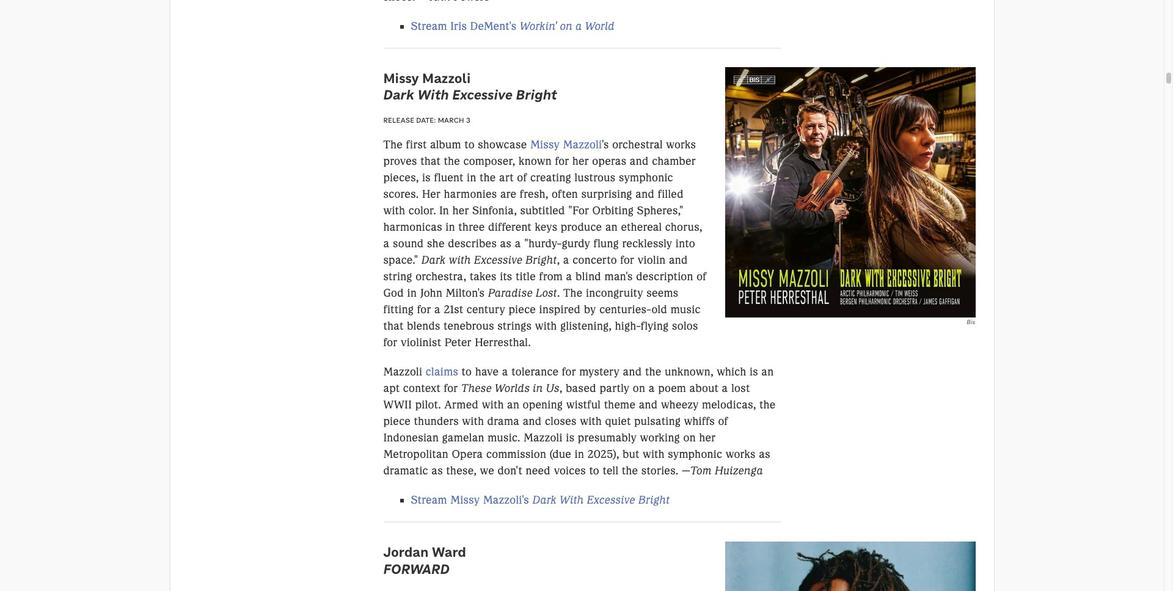 Task type: vqa. For each thing, say whether or not it's contained in the screenshot.
the 'WWII'
yes



Task type: describe. For each thing, give the bounding box(es) containing it.
sinfonia,
[[472, 204, 517, 218]]

and down opening
[[523, 415, 542, 428]]

produce
[[561, 221, 602, 234]]

her inside the , based partly on a poem about a lost wwii pilot. armed with an opening wistful theme and wheezy melodicas, the piece thunders with drama and closes with quiet pulsating whiffs of indonesian gamelan music. mazzoli is presumably working on her metropolitan opera commission (due in 2025), but with symphonic works as dramatic as these, we don't need voices to tell the stories. —
[[699, 432, 716, 445]]

0 vertical spatial on
[[560, 19, 573, 33]]

centuries-
[[600, 303, 652, 317]]

paradise
[[488, 287, 533, 300]]

2 vertical spatial on
[[684, 432, 696, 445]]

from
[[539, 270, 563, 284]]

need
[[526, 465, 551, 478]]

dark with excessive bright
[[422, 254, 557, 267]]

to inside the , based partly on a poem about a lost wwii pilot. armed with an opening wistful theme and wheezy melodicas, the piece thunders with drama and closes with quiet pulsating whiffs of indonesian gamelan music. mazzoli is presumably working on her metropolitan opera commission (due in 2025), but with symphonic works as dramatic as these, we don't need voices to tell the stories. —
[[589, 465, 600, 478]]

scores.
[[384, 188, 419, 201]]

creating
[[530, 171, 571, 185]]

and inside , a concerto for violin and string orchestra, takes its title from a blind man's description of god in john milton's
[[669, 254, 688, 267]]

pulsating
[[634, 415, 681, 428]]

the down 'composer,'
[[480, 171, 496, 185]]

stream for stream missy mazzoli's dark with excessive bright
[[411, 494, 447, 507]]

1 vertical spatial excessive
[[474, 254, 523, 267]]

music.
[[488, 432, 520, 445]]

color.
[[409, 204, 436, 218]]

date:
[[416, 115, 436, 125]]

we
[[480, 465, 495, 478]]

a inside . the incongruity seems fitting for a 21st century piece inspired by centuries-old music that blends tenebrous strings with glistening, high-flying solos for violinist peter herresthal.
[[435, 303, 441, 317]]

chamber
[[652, 155, 696, 168]]

, for dark with excessive bright
[[557, 254, 560, 267]]

.
[[557, 287, 560, 300]]

with inside missy mazzoli dark with excessive bright
[[418, 86, 449, 104]]

about
[[690, 382, 719, 395]]

for up blends at left
[[417, 303, 431, 317]]

drama
[[487, 415, 520, 428]]

jordan ward forward
[[384, 544, 466, 578]]

concerto
[[573, 254, 617, 267]]

partly
[[600, 382, 630, 395]]

tell
[[603, 465, 619, 478]]

opera
[[452, 448, 483, 461]]

a down 'gurdy'
[[563, 254, 570, 267]]

in up harmonies
[[467, 171, 476, 185]]

inspired
[[539, 303, 581, 317]]

piece inside the , based partly on a poem about a lost wwii pilot. armed with an opening wistful theme and wheezy melodicas, the piece thunders with drama and closes with quiet pulsating whiffs of indonesian gamelan music. mazzoli is presumably working on her metropolitan opera commission (due in 2025), but with symphonic works as dramatic as these, we don't need voices to tell the stories. —
[[384, 415, 411, 428]]

is inside the , based partly on a poem about a lost wwii pilot. armed with an opening wistful theme and wheezy melodicas, the piece thunders with drama and closes with quiet pulsating whiffs of indonesian gamelan music. mazzoli is presumably working on her metropolitan opera commission (due in 2025), but with symphonic works as dramatic as these, we don't need voices to tell the stories. —
[[566, 432, 575, 445]]

apt
[[384, 382, 400, 395]]

2 horizontal spatial dark
[[533, 494, 557, 507]]

of inside 's orchestral works proves that the composer, known for her operas and chamber pieces, is fluent in the art of creating lustrous symphonic scores. her harmonies are fresh, often surprising and filled with color. in her sinfonia, subtitled "for orbiting spheres," harmonicas in three different keys produce an ethereal chorus, a sound she describes as a "hurdy-gurdy flung recklessly into space."
[[517, 171, 527, 185]]

a right from
[[566, 270, 572, 284]]

into
[[676, 237, 695, 251]]

to inside the to have a tolerance for mystery and the unknown, which is an apt context for
[[462, 366, 472, 379]]

blind
[[576, 270, 602, 284]]

, based partly on a poem about a lost wwii pilot. armed with an opening wistful theme and wheezy melodicas, the piece thunders with drama and closes with quiet pulsating whiffs of indonesian gamelan music. mazzoli is presumably working on her metropolitan opera commission (due in 2025), but with symphonic works as dramatic as these, we don't need voices to tell the stories. —
[[384, 382, 776, 478]]

keys
[[535, 221, 558, 234]]

recklessly
[[622, 237, 673, 251]]

as inside 's orchestral works proves that the composer, known for her operas and chamber pieces, is fluent in the art of creating lustrous symphonic scores. her harmonies are fresh, often surprising and filled with color. in her sinfonia, subtitled "for orbiting spheres," harmonicas in three different keys produce an ethereal chorus, a sound she describes as a "hurdy-gurdy flung recklessly into space."
[[500, 237, 512, 251]]

claims link
[[426, 366, 459, 379]]

2025),
[[588, 448, 619, 461]]

missy mazzoli, dark with excessive bright image
[[726, 67, 976, 318]]

based
[[566, 382, 597, 395]]

mazzoli inside missy mazzoli dark with excessive bright
[[422, 70, 471, 87]]

an inside the to have a tolerance for mystery and the unknown, which is an apt context for
[[762, 366, 774, 379]]

glistening,
[[560, 320, 612, 333]]

mazzoli inside the , based partly on a poem about a lost wwii pilot. armed with an opening wistful theme and wheezy melodicas, the piece thunders with drama and closes with quiet pulsating whiffs of indonesian gamelan music. mazzoli is presumably working on her metropolitan opera commission (due in 2025), but with symphonic works as dramatic as these, we don't need voices to tell the stories. —
[[524, 432, 563, 445]]

with inside 's orchestral works proves that the composer, known for her operas and chamber pieces, is fluent in the art of creating lustrous symphonic scores. her harmonies are fresh, often surprising and filled with color. in her sinfonia, subtitled "for orbiting spheres," harmonicas in three different keys produce an ethereal chorus, a sound she describes as a "hurdy-gurdy flung recklessly into space."
[[384, 204, 405, 218]]

the down the but
[[622, 465, 638, 478]]

's
[[602, 138, 609, 152]]

old
[[652, 303, 668, 317]]

world
[[585, 19, 615, 33]]

often
[[552, 188, 578, 201]]

dramatic
[[384, 465, 428, 478]]

symphonic inside 's orchestral works proves that the composer, known for her operas and chamber pieces, is fluent in the art of creating lustrous symphonic scores. her harmonies are fresh, often surprising and filled with color. in her sinfonia, subtitled "for orbiting spheres," harmonicas in three different keys produce an ethereal chorus, a sound she describes as a "hurdy-gurdy flung recklessly into space."
[[619, 171, 673, 185]]

violinist
[[401, 336, 441, 350]]

pieces,
[[384, 171, 419, 185]]

album
[[430, 138, 461, 152]]

description
[[636, 270, 694, 284]]

string
[[384, 270, 412, 284]]

metropolitan
[[384, 448, 449, 461]]

, a concerto for violin and string orchestra, takes its title from a blind man's description of god in john milton's
[[384, 254, 707, 300]]

symphonic inside the , based partly on a poem about a lost wwii pilot. armed with an opening wistful theme and wheezy melodicas, the piece thunders with drama and closes with quiet pulsating whiffs of indonesian gamelan music. mazzoli is presumably working on her metropolitan opera commission (due in 2025), but with symphonic works as dramatic as these, we don't need voices to tell the stories. —
[[668, 448, 723, 461]]

wheezy
[[661, 399, 699, 412]]

violin
[[638, 254, 666, 267]]

of inside the , based partly on a poem about a lost wwii pilot. armed with an opening wistful theme and wheezy melodicas, the piece thunders with drama and closes with quiet pulsating whiffs of indonesian gamelan music. mazzoli is presumably working on her metropolitan opera commission (due in 2025), but with symphonic works as dramatic as these, we don't need voices to tell the stories. —
[[718, 415, 728, 428]]

known
[[519, 155, 552, 168]]

for up based
[[562, 366, 576, 379]]

surprising
[[581, 188, 633, 201]]

of inside , a concerto for violin and string orchestra, takes its title from a blind man's description of god in john milton's
[[697, 270, 707, 284]]

1 vertical spatial her
[[453, 204, 469, 218]]

takes
[[470, 270, 497, 284]]

mazzoli up operas
[[563, 138, 602, 152]]

0 vertical spatial the
[[384, 138, 403, 152]]

tenebrous
[[444, 320, 494, 333]]

"for
[[569, 204, 589, 218]]

blends
[[407, 320, 440, 333]]

mystery
[[580, 366, 620, 379]]

stream iris dement's workin' on a world
[[411, 19, 615, 33]]

which
[[717, 366, 747, 379]]

these,
[[446, 465, 477, 478]]

poem
[[658, 382, 686, 395]]

huizenga
[[715, 465, 763, 478]]

presumably
[[578, 432, 637, 445]]

that inside . the incongruity seems fitting for a 21st century piece inspired by centuries-old music that blends tenebrous strings with glistening, high-flying solos for violinist peter herresthal.
[[384, 320, 404, 333]]

2 vertical spatial bright
[[638, 494, 670, 507]]

with inside . the incongruity seems fitting for a 21st century piece inspired by centuries-old music that blends tenebrous strings with glistening, high-flying solos for violinist peter herresthal.
[[535, 320, 557, 333]]

in down in
[[446, 221, 455, 234]]

fresh,
[[520, 188, 549, 201]]

by
[[584, 303, 596, 317]]

peter
[[445, 336, 472, 350]]

space."
[[384, 254, 418, 267]]

march
[[438, 115, 464, 125]]

a left lost
[[722, 382, 728, 395]]

for inside , a concerto for violin and string orchestra, takes its title from a blind man's description of god in john milton's
[[620, 254, 635, 267]]

a down different
[[515, 237, 521, 251]]

in inside , a concerto for violin and string orchestra, takes its title from a blind man's description of god in john milton's
[[407, 287, 417, 300]]

don't
[[498, 465, 523, 478]]

to have a tolerance for mystery and the unknown, which is an apt context for
[[384, 366, 774, 395]]

ward
[[432, 544, 466, 561]]

the first album to showcase missy mazzoli
[[384, 138, 602, 152]]

claims
[[426, 366, 459, 379]]

herresthal.
[[475, 336, 531, 350]]

1 vertical spatial bright
[[526, 254, 557, 267]]

title
[[516, 270, 536, 284]]



Task type: locate. For each thing, give the bounding box(es) containing it.
mazzoli up apt
[[384, 366, 423, 379]]

but
[[623, 448, 640, 461]]

first
[[406, 138, 427, 152]]

mazzoli's
[[483, 494, 529, 507]]

, inside the , based partly on a poem about a lost wwii pilot. armed with an opening wistful theme and wheezy melodicas, the piece thunders with drama and closes with quiet pulsating whiffs of indonesian gamelan music. mazzoli is presumably working on her metropolitan opera commission (due in 2025), but with symphonic works as dramatic as these, we don't need voices to tell the stories. —
[[560, 382, 563, 395]]

stream missy mazzoli's dark with excessive bright
[[411, 494, 670, 507]]

0 vertical spatial symphonic
[[619, 171, 673, 185]]

is up lost
[[750, 366, 758, 379]]

dark inside missy mazzoli dark with excessive bright
[[384, 86, 414, 104]]

0 horizontal spatial the
[[384, 138, 403, 152]]

in
[[439, 204, 449, 218]]

image credit element
[[726, 318, 976, 327]]

as down different
[[500, 237, 512, 251]]

stories.
[[642, 465, 679, 478]]

0 horizontal spatial as
[[432, 465, 443, 478]]

the inside the to have a tolerance for mystery and the unknown, which is an apt context for
[[645, 366, 662, 379]]

2 horizontal spatial on
[[684, 432, 696, 445]]

1 horizontal spatial the
[[563, 287, 583, 300]]

0 horizontal spatial with
[[418, 86, 449, 104]]

0 horizontal spatial is
[[422, 171, 431, 185]]

worlds
[[495, 382, 530, 395]]

2 vertical spatial dark
[[533, 494, 557, 507]]

with down the 'voices'
[[560, 494, 584, 507]]

in right (due
[[575, 448, 584, 461]]

for left violinist
[[384, 336, 398, 350]]

0 horizontal spatial dark
[[384, 86, 414, 104]]

missy up release
[[384, 70, 419, 87]]

, up from
[[557, 254, 560, 267]]

these worlds in us
[[461, 382, 560, 395]]

a left world
[[576, 19, 582, 33]]

workin'
[[520, 19, 557, 33]]

an right which
[[762, 366, 774, 379]]

"hurdy-
[[524, 237, 562, 251]]

is inside the to have a tolerance for mystery and the unknown, which is an apt context for
[[750, 366, 758, 379]]

forward
[[384, 561, 450, 578]]

0 vertical spatial excessive
[[452, 86, 513, 104]]

missy mazzoli link
[[531, 138, 602, 152]]

piece down wwii
[[384, 415, 411, 428]]

1 horizontal spatial piece
[[509, 303, 536, 317]]

armed
[[444, 399, 479, 412]]

harmonies
[[444, 188, 497, 201]]

1 vertical spatial missy
[[531, 138, 560, 152]]

the up the poem
[[645, 366, 662, 379]]

solos
[[672, 320, 698, 333]]

with
[[384, 204, 405, 218], [449, 254, 471, 267], [535, 320, 557, 333], [482, 399, 504, 412], [462, 415, 484, 428], [580, 415, 602, 428], [643, 448, 665, 461]]

flying
[[641, 320, 669, 333]]

the right .
[[563, 287, 583, 300]]

1 horizontal spatial with
[[560, 494, 584, 507]]

1 horizontal spatial missy
[[451, 494, 480, 507]]

1 vertical spatial an
[[762, 366, 774, 379]]

to left tell
[[589, 465, 600, 478]]

the up fluent
[[444, 155, 460, 168]]

that down first
[[421, 155, 441, 168]]

melodicas,
[[702, 399, 756, 412]]

1 horizontal spatial is
[[566, 432, 575, 445]]

1 vertical spatial symphonic
[[668, 448, 723, 461]]

dark up release
[[384, 86, 414, 104]]

2 horizontal spatial is
[[750, 366, 758, 379]]

and up pulsating
[[639, 399, 658, 412]]

gurdy
[[562, 237, 590, 251]]

0 horizontal spatial an
[[507, 399, 520, 412]]

for up man's
[[620, 254, 635, 267]]

is up her
[[422, 171, 431, 185]]

1 vertical spatial stream
[[411, 494, 447, 507]]

0 horizontal spatial missy
[[384, 70, 419, 87]]

1 vertical spatial of
[[697, 270, 707, 284]]

bright up missy mazzoli link
[[516, 86, 557, 104]]

2 horizontal spatial her
[[699, 432, 716, 445]]

subtitled
[[520, 204, 565, 218]]

0 vertical spatial with
[[418, 86, 449, 104]]

0 vertical spatial as
[[500, 237, 512, 251]]

dark down she
[[422, 254, 446, 267]]

2 vertical spatial to
[[589, 465, 600, 478]]

's orchestral works proves that the composer, known for her operas and chamber pieces, is fluent in the art of creating lustrous symphonic scores. her harmonies are fresh, often surprising and filled with color. in her sinfonia, subtitled "for orbiting spheres," harmonicas in three different keys produce an ethereal chorus, a sound she describes as a "hurdy-gurdy flung recklessly into space."
[[384, 138, 703, 267]]

1 horizontal spatial dark
[[422, 254, 446, 267]]

0 vertical spatial her
[[573, 155, 589, 168]]

0 vertical spatial to
[[465, 138, 475, 152]]

closes
[[545, 415, 577, 428]]

bright down "hurdy-
[[526, 254, 557, 267]]

chorus,
[[665, 221, 703, 234]]

missy down these,
[[451, 494, 480, 507]]

1 horizontal spatial her
[[573, 155, 589, 168]]

2 vertical spatial as
[[432, 465, 443, 478]]

orchestra,
[[416, 270, 466, 284]]

harmonicas
[[384, 221, 442, 234]]

2 vertical spatial of
[[718, 415, 728, 428]]

1 horizontal spatial works
[[726, 448, 756, 461]]

0 vertical spatial that
[[421, 155, 441, 168]]

an down worlds
[[507, 399, 520, 412]]

orbiting
[[593, 204, 634, 218]]

2 stream from the top
[[411, 494, 447, 507]]

stream down 'dramatic'
[[411, 494, 447, 507]]

a left the poem
[[649, 382, 655, 395]]

an inside the , based partly on a poem about a lost wwii pilot. armed with an opening wistful theme and wheezy melodicas, the piece thunders with drama and closes with quiet pulsating whiffs of indonesian gamelan music. mazzoli is presumably working on her metropolitan opera commission (due in 2025), but with symphonic works as dramatic as these, we don't need voices to tell the stories. —
[[507, 399, 520, 412]]

three
[[459, 221, 485, 234]]

iris
[[451, 19, 467, 33]]

on right partly
[[633, 382, 646, 395]]

as left these,
[[432, 465, 443, 478]]

is
[[422, 171, 431, 185], [750, 366, 758, 379], [566, 432, 575, 445]]

mazzoli up (due
[[524, 432, 563, 445]]

0 horizontal spatial of
[[517, 171, 527, 185]]

0 horizontal spatial her
[[453, 204, 469, 218]]

with up gamelan
[[462, 415, 484, 428]]

jordan
[[384, 544, 429, 561]]

with down inspired
[[535, 320, 557, 333]]

0 vertical spatial dark
[[384, 86, 414, 104]]

1 stream from the top
[[411, 19, 447, 33]]

god
[[384, 287, 404, 300]]

dement's
[[470, 19, 517, 33]]

1 vertical spatial as
[[759, 448, 771, 461]]

2 horizontal spatial an
[[762, 366, 774, 379]]

quiet
[[605, 415, 631, 428]]

with down the describes
[[449, 254, 471, 267]]

is inside 's orchestral works proves that the composer, known for her operas and chamber pieces, is fluent in the art of creating lustrous symphonic scores. her harmonies are fresh, often surprising and filled with color. in her sinfonia, subtitled "for orbiting spheres," harmonicas in three different keys produce an ethereal chorus, a sound she describes as a "hurdy-gurdy flung recklessly into space."
[[422, 171, 431, 185]]

—
[[682, 465, 691, 478]]

symphonic up tom on the right bottom
[[668, 448, 723, 461]]

0 vertical spatial is
[[422, 171, 431, 185]]

excessive down tell
[[587, 494, 636, 507]]

pilot.
[[415, 399, 441, 412]]

stream left iris
[[411, 19, 447, 33]]

, inside , a concerto for violin and string orchestra, takes its title from a blind man's description of god in john milton's
[[557, 254, 560, 267]]

works inside the , based partly on a poem about a lost wwii pilot. armed with an opening wistful theme and wheezy melodicas, the piece thunders with drama and closes with quiet pulsating whiffs of indonesian gamelan music. mazzoli is presumably working on her metropolitan opera commission (due in 2025), but with symphonic works as dramatic as these, we don't need voices to tell the stories. —
[[726, 448, 756, 461]]

jordan ward, forward image
[[726, 542, 976, 592]]

excessive inside missy mazzoli dark with excessive bright
[[452, 86, 513, 104]]

that down fitting
[[384, 320, 404, 333]]

bright down stories.
[[638, 494, 670, 507]]

stream for stream iris dement's workin' on a world
[[411, 19, 447, 33]]

and up the spheres,"
[[636, 188, 655, 201]]

is down closes
[[566, 432, 575, 445]]

(due
[[550, 448, 572, 461]]

mazzoli up march at the left top of page
[[422, 70, 471, 87]]

1 horizontal spatial as
[[500, 237, 512, 251]]

fluent
[[434, 171, 464, 185]]

an inside 's orchestral works proves that the composer, known for her operas and chamber pieces, is fluent in the art of creating lustrous symphonic scores. her harmonies are fresh, often surprising and filled with color. in her sinfonia, subtitled "for orbiting spheres," harmonicas in three different keys produce an ethereal chorus, a sound she describes as a "hurdy-gurdy flung recklessly into space."
[[606, 221, 618, 234]]

with down wistful
[[580, 415, 602, 428]]

with up stories.
[[643, 448, 665, 461]]

a up these worlds in us
[[502, 366, 508, 379]]

0 vertical spatial of
[[517, 171, 527, 185]]

1 vertical spatial is
[[750, 366, 758, 379]]

on down whiffs
[[684, 432, 696, 445]]

1 vertical spatial to
[[462, 366, 472, 379]]

of up music
[[697, 270, 707, 284]]

missy mazzoli dark with excessive bright
[[384, 70, 557, 104]]

in left 'us'
[[533, 382, 543, 395]]

3
[[466, 115, 471, 125]]

1 vertical spatial on
[[633, 382, 646, 395]]

as up 'huizenga'
[[759, 448, 771, 461]]

for down claims link
[[444, 382, 458, 395]]

0 vertical spatial works
[[666, 138, 696, 152]]

symphonic up the filled
[[619, 171, 673, 185]]

2 horizontal spatial as
[[759, 448, 771, 461]]

with down scores.
[[384, 204, 405, 218]]

unknown,
[[665, 366, 714, 379]]

works up 'huizenga'
[[726, 448, 756, 461]]

2 vertical spatial excessive
[[587, 494, 636, 507]]

wistful
[[566, 399, 601, 412]]

with up drama
[[482, 399, 504, 412]]

1 vertical spatial the
[[563, 287, 583, 300]]

in
[[467, 171, 476, 185], [446, 221, 455, 234], [407, 287, 417, 300], [533, 382, 543, 395], [575, 448, 584, 461]]

spheres,"
[[637, 204, 684, 218]]

0 vertical spatial piece
[[509, 303, 536, 317]]

have
[[475, 366, 499, 379]]

0 vertical spatial bright
[[516, 86, 557, 104]]

lustrous
[[575, 171, 616, 185]]

her
[[422, 188, 441, 201]]

missy up known
[[531, 138, 560, 152]]

release
[[384, 115, 414, 125]]

, for these worlds in us
[[560, 382, 563, 395]]

for inside 's orchestral works proves that the composer, known for her operas and chamber pieces, is fluent in the art of creating lustrous symphonic scores. her harmonies are fresh, often surprising and filled with color. in her sinfonia, subtitled "for orbiting spheres," harmonicas in three different keys produce an ethereal chorus, a sound she describes as a "hurdy-gurdy flung recklessly into space."
[[555, 155, 569, 168]]

in inside the , based partly on a poem about a lost wwii pilot. armed with an opening wistful theme and wheezy melodicas, the piece thunders with drama and closes with quiet pulsating whiffs of indonesian gamelan music. mazzoli is presumably working on her metropolitan opera commission (due in 2025), but with symphonic works as dramatic as these, we don't need voices to tell the stories. —
[[575, 448, 584, 461]]

her down whiffs
[[699, 432, 716, 445]]

2 vertical spatial her
[[699, 432, 716, 445]]

1 horizontal spatial that
[[421, 155, 441, 168]]

and down the orchestral
[[630, 155, 649, 168]]

the right melodicas,
[[760, 399, 776, 412]]

release date: march 3
[[384, 115, 471, 125]]

of down melodicas,
[[718, 415, 728, 428]]

bright inside missy mazzoli dark with excessive bright
[[516, 86, 557, 104]]

these
[[461, 382, 492, 395]]

excessive up its
[[474, 254, 523, 267]]

piece inside . the incongruity seems fitting for a 21st century piece inspired by centuries-old music that blends tenebrous strings with glistening, high-flying solos for violinist peter herresthal.
[[509, 303, 536, 317]]

lost
[[536, 287, 557, 300]]

2 vertical spatial missy
[[451, 494, 480, 507]]

missy inside missy mazzoli dark with excessive bright
[[384, 70, 419, 87]]

showcase
[[478, 138, 527, 152]]

and inside the to have a tolerance for mystery and the unknown, which is an apt context for
[[623, 366, 642, 379]]

0 horizontal spatial that
[[384, 320, 404, 333]]

her right in
[[453, 204, 469, 218]]

the
[[384, 138, 403, 152], [563, 287, 583, 300]]

gamelan
[[442, 432, 485, 445]]

ethereal
[[621, 221, 662, 234]]

to right the album
[[465, 138, 475, 152]]

bis
[[967, 318, 976, 326]]

a inside the to have a tolerance for mystery and the unknown, which is an apt context for
[[502, 366, 508, 379]]

us
[[546, 382, 560, 395]]

1 vertical spatial with
[[560, 494, 584, 507]]

1 horizontal spatial of
[[697, 270, 707, 284]]

1 horizontal spatial on
[[633, 382, 646, 395]]

0 vertical spatial ,
[[557, 254, 560, 267]]

, left based
[[560, 382, 563, 395]]

century
[[467, 303, 506, 317]]

0 horizontal spatial piece
[[384, 415, 411, 428]]

and up partly
[[623, 366, 642, 379]]

2 horizontal spatial missy
[[531, 138, 560, 152]]

wwii
[[384, 399, 412, 412]]

works inside 's orchestral works proves that the composer, known for her operas and chamber pieces, is fluent in the art of creating lustrous symphonic scores. her harmonies are fresh, often surprising and filled with color. in her sinfonia, subtitled "for orbiting spheres," harmonicas in three different keys produce an ethereal chorus, a sound she describes as a "hurdy-gurdy flung recklessly into space."
[[666, 138, 696, 152]]

and
[[630, 155, 649, 168], [636, 188, 655, 201], [669, 254, 688, 267], [623, 366, 642, 379], [639, 399, 658, 412], [523, 415, 542, 428]]

a
[[576, 19, 582, 33], [384, 237, 390, 251], [515, 237, 521, 251], [563, 254, 570, 267], [566, 270, 572, 284], [435, 303, 441, 317], [502, 366, 508, 379], [649, 382, 655, 395], [722, 382, 728, 395]]

a left the 21st
[[435, 303, 441, 317]]

for down missy mazzoli link
[[555, 155, 569, 168]]

seems
[[647, 287, 679, 300]]

2 vertical spatial an
[[507, 399, 520, 412]]

on right workin' at the top of page
[[560, 19, 573, 33]]

are
[[500, 188, 517, 201]]

dark
[[384, 86, 414, 104], [422, 254, 446, 267], [533, 494, 557, 507]]

piece
[[509, 303, 536, 317], [384, 415, 411, 428]]

for
[[555, 155, 569, 168], [620, 254, 635, 267], [417, 303, 431, 317], [384, 336, 398, 350], [562, 366, 576, 379], [444, 382, 458, 395]]

dark down need
[[533, 494, 557, 507]]

symphonic
[[619, 171, 673, 185], [668, 448, 723, 461]]

1 vertical spatial ,
[[560, 382, 563, 395]]

0 horizontal spatial on
[[560, 19, 573, 33]]

0 horizontal spatial works
[[666, 138, 696, 152]]

her up lustrous
[[573, 155, 589, 168]]

1 vertical spatial works
[[726, 448, 756, 461]]

lost
[[732, 382, 750, 395]]

paradise lost
[[488, 287, 557, 300]]

1 horizontal spatial an
[[606, 221, 618, 234]]

1 vertical spatial dark
[[422, 254, 446, 267]]

tolerance
[[512, 366, 559, 379]]

1 vertical spatial that
[[384, 320, 404, 333]]

a up space."
[[384, 237, 390, 251]]

0 vertical spatial an
[[606, 221, 618, 234]]

1 vertical spatial piece
[[384, 415, 411, 428]]

and down the into
[[669, 254, 688, 267]]

sound
[[393, 237, 424, 251]]

in right 'god'
[[407, 287, 417, 300]]

works
[[666, 138, 696, 152], [726, 448, 756, 461]]

0 vertical spatial stream
[[411, 19, 447, 33]]

operas
[[592, 155, 627, 168]]

the inside . the incongruity seems fitting for a 21st century piece inspired by centuries-old music that blends tenebrous strings with glistening, high-flying solos for violinist peter herresthal.
[[563, 287, 583, 300]]

that inside 's orchestral works proves that the composer, known for her operas and chamber pieces, is fluent in the art of creating lustrous symphonic scores. her harmonies are fresh, often surprising and filled with color. in her sinfonia, subtitled "for orbiting spheres," harmonicas in three different keys produce an ethereal chorus, a sound she describes as a "hurdy-gurdy flung recklessly into space."
[[421, 155, 441, 168]]

works up chamber
[[666, 138, 696, 152]]

2 vertical spatial is
[[566, 432, 575, 445]]

an down orbiting
[[606, 221, 618, 234]]

music
[[671, 303, 701, 317]]

excessive up 3 on the left of page
[[452, 86, 513, 104]]

to up these
[[462, 366, 472, 379]]

the up proves
[[384, 138, 403, 152]]

of right art
[[517, 171, 527, 185]]

piece down paradise lost
[[509, 303, 536, 317]]

2 horizontal spatial of
[[718, 415, 728, 428]]

with up release date: march 3
[[418, 86, 449, 104]]

tom
[[691, 465, 712, 478]]

whiffs
[[684, 415, 715, 428]]

0 vertical spatial missy
[[384, 70, 419, 87]]



